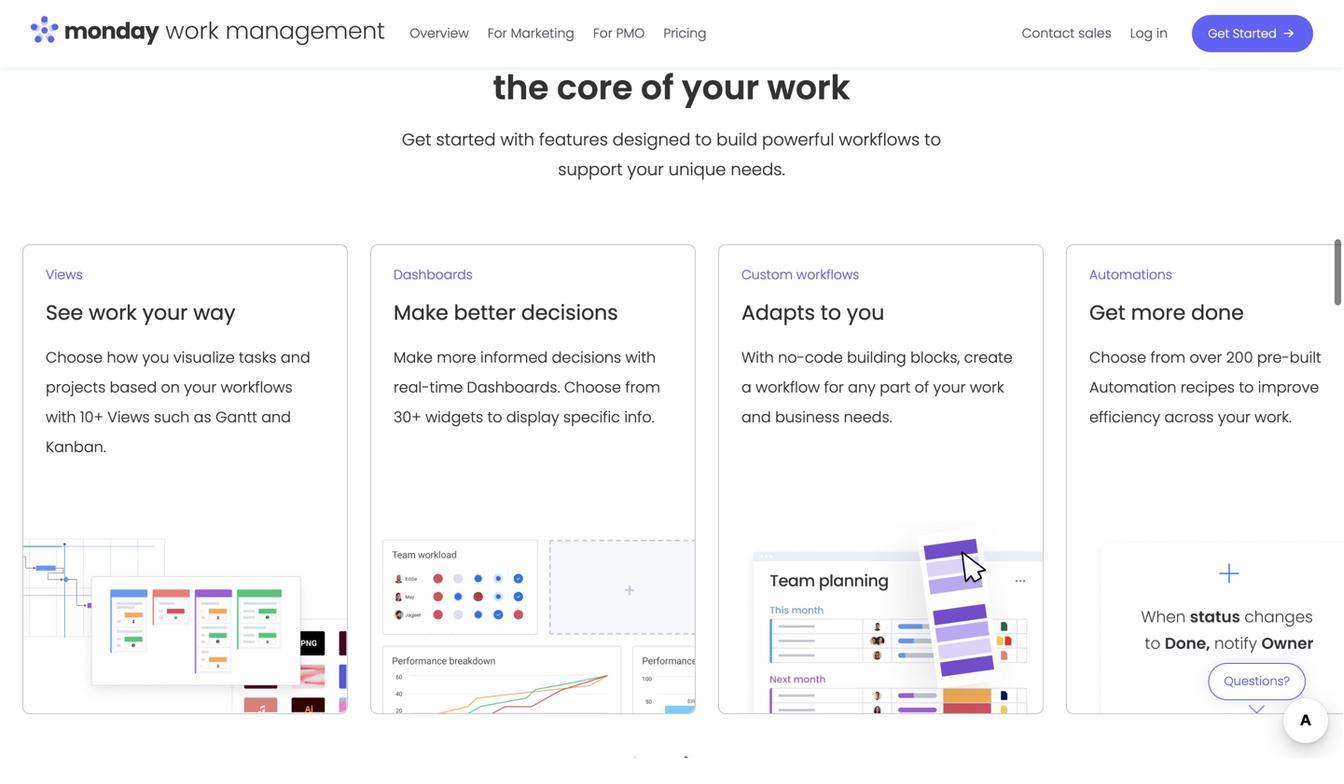 Task type: vqa. For each thing, say whether or not it's contained in the screenshot.


Task type: describe. For each thing, give the bounding box(es) containing it.
adapts to you
[[742, 298, 885, 327]]

specific
[[564, 407, 621, 428]]

custom
[[742, 266, 793, 284]]

main element
[[401, 0, 1314, 67]]

pricing
[[664, 24, 707, 42]]

make for make better decisions
[[394, 298, 449, 327]]

visualize
[[173, 347, 235, 368]]

building
[[847, 347, 907, 368]]

automation
[[1090, 377, 1177, 398]]

your inside choose how you visualize tasks and projects based on your workflows with 10+ views such as gantt and kanban.
[[184, 377, 217, 398]]

choose from over 200 pre-built automation recipes to improve efficiency across your work.
[[1090, 347, 1322, 428]]

over
[[1190, 347, 1223, 368]]

business
[[776, 407, 840, 428]]

in
[[1157, 24, 1168, 42]]

workflows inside get started with features designed to build powerful workflows to support your unique needs.
[[839, 128, 920, 152]]

efficiency
[[1090, 407, 1161, 428]]

for
[[825, 377, 844, 398]]

display
[[507, 407, 560, 428]]

tasks
[[239, 347, 277, 368]]

next item button
[[676, 756, 697, 759]]

time
[[430, 377, 463, 398]]

better
[[454, 298, 516, 327]]

contact sales
[[1022, 24, 1112, 42]]

get started with features designed to build powerful workflows to support your unique needs.
[[402, 128, 942, 182]]

for pmo
[[593, 24, 645, 42]]

recipes
[[1181, 377, 1236, 398]]

informed
[[481, 347, 548, 368]]

built
[[1290, 347, 1322, 368]]

see work your way
[[46, 298, 236, 327]]

and right gantt
[[262, 407, 291, 428]]

the
[[493, 64, 549, 111]]

for marketing link
[[479, 19, 584, 49]]

get for everything you need to power the core of your work
[[402, 128, 432, 152]]

see
[[46, 298, 83, 327]]

previous item image
[[624, 756, 646, 759]]

blocks,
[[911, 347, 961, 368]]

questions?
[[1225, 673, 1291, 690]]

monday.com work management image
[[30, 12, 386, 51]]

sales
[[1079, 24, 1112, 42]]

with inside get started with features designed to build powerful workflows to support your unique needs.
[[501, 128, 535, 152]]

unique
[[669, 158, 726, 182]]

everything
[[419, 19, 601, 66]]

done
[[1192, 298, 1245, 327]]

next item image
[[676, 756, 697, 759]]

kanban.
[[46, 437, 106, 458]]

widgets
[[426, 407, 484, 428]]

and right tasks
[[281, 347, 310, 368]]

work.
[[1255, 407, 1292, 428]]

to inside everything you need to power the core of your work
[[776, 19, 810, 66]]

you for adapts to you
[[847, 298, 885, 327]]

custom workflows
[[742, 266, 860, 284]]

log in
[[1131, 24, 1168, 42]]

build
[[717, 128, 758, 152]]

no-
[[778, 347, 805, 368]]

any
[[848, 377, 876, 398]]

adapts
[[742, 298, 816, 327]]

such
[[154, 407, 190, 428]]

way
[[193, 298, 236, 327]]

from inside choose from over 200 pre-built automation recipes to improve efficiency across your work.
[[1151, 347, 1186, 368]]

10+
[[80, 407, 104, 428]]

projects
[[46, 377, 106, 398]]

get for automations
[[1090, 298, 1126, 327]]

get inside button
[[1209, 25, 1230, 42]]

power
[[818, 19, 925, 66]]

everything you need to power the core of your work
[[419, 19, 925, 111]]

choose for get
[[1090, 347, 1147, 368]]

list containing contact sales
[[1013, 0, 1178, 67]]

how
[[107, 347, 138, 368]]

marketing
[[511, 24, 575, 42]]

for marketing
[[488, 24, 575, 42]]

custom workflows image
[[720, 522, 1043, 714]]

your left way
[[142, 298, 188, 327]]

with
[[742, 347, 774, 368]]

designed
[[613, 128, 691, 152]]

based
[[110, 377, 157, 398]]

of inside everything you need to power the core of your work
[[641, 64, 674, 111]]

30+
[[394, 407, 422, 428]]

info.
[[625, 407, 655, 428]]

overview link
[[401, 19, 479, 49]]

with inside choose how you visualize tasks and projects based on your workflows with 10+ views such as gantt and kanban.
[[46, 407, 76, 428]]

to inside choose from over 200 pre-built automation recipes to improve efficiency across your work.
[[1240, 377, 1255, 398]]



Task type: locate. For each thing, give the bounding box(es) containing it.
1 vertical spatial make
[[394, 347, 433, 368]]

decisions up specific at the bottom of the page
[[552, 347, 622, 368]]

choose up automation
[[1090, 347, 1147, 368]]

with up info.
[[626, 347, 656, 368]]

your
[[682, 64, 760, 111], [628, 158, 664, 182], [142, 298, 188, 327], [184, 377, 217, 398], [934, 377, 966, 398], [1219, 407, 1251, 428]]

of right part
[[915, 377, 930, 398]]

support
[[558, 158, 623, 182]]

make up real- on the left
[[394, 347, 433, 368]]

make down dashboards
[[394, 298, 449, 327]]

1 vertical spatial decisions
[[552, 347, 622, 368]]

improve
[[1259, 377, 1320, 398]]

from inside make more informed decisions with real-time dashboards. choose from 30+ widgets to display specific info.
[[626, 377, 661, 398]]

questions? button
[[1209, 664, 1307, 714]]

choose inside choose from over 200 pre-built automation recipes to improve efficiency across your work.
[[1090, 347, 1147, 368]]

2 vertical spatial get
[[1090, 298, 1126, 327]]

automations
[[1090, 266, 1173, 284]]

0 horizontal spatial of
[[641, 64, 674, 111]]

1 vertical spatial of
[[915, 377, 930, 398]]

1 vertical spatial from
[[626, 377, 661, 398]]

with inside make more informed decisions with real-time dashboards. choose from 30+ widgets to display specific info.
[[626, 347, 656, 368]]

workflows inside choose how you visualize tasks and projects based on your workflows with 10+ views such as gantt and kanban.
[[221, 377, 293, 398]]

work inside with no-code building blocks, create a workflow for any part of your work and business needs.
[[970, 377, 1005, 398]]

1 horizontal spatial of
[[915, 377, 930, 398]]

with left 10+
[[46, 407, 76, 428]]

1 vertical spatial get
[[402, 128, 432, 152]]

2 horizontal spatial work
[[970, 377, 1005, 398]]

of up designed at the top
[[641, 64, 674, 111]]

and inside with no-code building blocks, create a workflow for any part of your work and business needs.
[[742, 407, 772, 428]]

as
[[194, 407, 211, 428]]

0 horizontal spatial work
[[89, 298, 137, 327]]

2 horizontal spatial get
[[1209, 25, 1230, 42]]

2 vertical spatial with
[[46, 407, 76, 428]]

more up time
[[437, 347, 477, 368]]

choose for see
[[46, 347, 103, 368]]

log
[[1131, 24, 1154, 42]]

0 vertical spatial you
[[609, 19, 673, 66]]

your left work.
[[1219, 407, 1251, 428]]

contact sales link
[[1013, 19, 1122, 49]]

2 horizontal spatial with
[[626, 347, 656, 368]]

pre-
[[1258, 347, 1290, 368]]

2 for from the left
[[593, 24, 613, 42]]

your inside get started with features designed to build powerful workflows to support your unique needs.
[[628, 158, 664, 182]]

0 vertical spatial views
[[46, 266, 83, 284]]

more for get
[[1132, 298, 1186, 327]]

0 vertical spatial of
[[641, 64, 674, 111]]

dashboards
[[394, 266, 473, 284]]

1 vertical spatial work
[[89, 298, 137, 327]]

for for for pmo
[[593, 24, 613, 42]]

pricing link
[[655, 19, 716, 49]]

a
[[742, 377, 752, 398]]

2 vertical spatial workflows
[[221, 377, 293, 398]]

0 horizontal spatial for
[[488, 24, 507, 42]]

0 horizontal spatial needs.
[[731, 158, 786, 182]]

work up the powerful
[[768, 64, 851, 111]]

workflow
[[756, 377, 820, 398]]

from left over
[[1151, 347, 1186, 368]]

views image
[[23, 522, 347, 714]]

1 horizontal spatial for
[[593, 24, 613, 42]]

choose inside choose how you visualize tasks and projects based on your workflows with 10+ views such as gantt and kanban.
[[46, 347, 103, 368]]

0 vertical spatial make
[[394, 298, 449, 327]]

with right started
[[501, 128, 535, 152]]

1 make from the top
[[394, 298, 449, 327]]

get
[[1209, 25, 1230, 42], [402, 128, 432, 152], [1090, 298, 1126, 327]]

log in link
[[1122, 19, 1178, 49]]

1 vertical spatial workflows
[[797, 266, 860, 284]]

pmo
[[616, 24, 645, 42]]

1 vertical spatial you
[[847, 298, 885, 327]]

views inside choose how you visualize tasks and projects based on your workflows with 10+ views such as gantt and kanban.
[[108, 407, 150, 428]]

on
[[161, 377, 180, 398]]

previous item button
[[624, 756, 646, 759]]

across
[[1165, 407, 1215, 428]]

workflows
[[839, 128, 920, 152], [797, 266, 860, 284], [221, 377, 293, 398]]

choose how you visualize tasks and projects based on your workflows with 10+ views such as gantt and kanban.
[[46, 347, 310, 458]]

views down based at the left of the page
[[108, 407, 150, 428]]

2 vertical spatial work
[[970, 377, 1005, 398]]

0 vertical spatial more
[[1132, 298, 1186, 327]]

needs. inside with no-code building blocks, create a workflow for any part of your work and business needs.
[[844, 407, 893, 428]]

work up how
[[89, 298, 137, 327]]

0 vertical spatial get
[[1209, 25, 1230, 42]]

more
[[1132, 298, 1186, 327], [437, 347, 477, 368]]

workflows down tasks
[[221, 377, 293, 398]]

real-
[[394, 377, 430, 398]]

2 horizontal spatial you
[[847, 298, 885, 327]]

1 vertical spatial with
[[626, 347, 656, 368]]

of
[[641, 64, 674, 111], [915, 377, 930, 398]]

1 vertical spatial more
[[437, 347, 477, 368]]

with no-code building blocks, create a workflow for any part of your work and business needs.
[[742, 347, 1013, 428]]

your right on
[[184, 377, 217, 398]]

you inside everything you need to power the core of your work
[[609, 19, 673, 66]]

your inside choose from over 200 pre-built automation recipes to improve efficiency across your work.
[[1219, 407, 1251, 428]]

for inside 'for pmo' link
[[593, 24, 613, 42]]

work inside everything you need to power the core of your work
[[768, 64, 851, 111]]

1 horizontal spatial with
[[501, 128, 535, 152]]

1 horizontal spatial choose
[[564, 377, 622, 398]]

2 vertical spatial you
[[142, 347, 169, 368]]

code
[[805, 347, 843, 368]]

0 horizontal spatial more
[[437, 347, 477, 368]]

get more done
[[1090, 298, 1245, 327]]

for left pmo
[[593, 24, 613, 42]]

0 vertical spatial decisions
[[522, 298, 618, 327]]

need
[[681, 19, 768, 66]]

your inside everything you need to power the core of your work
[[682, 64, 760, 111]]

from up info.
[[626, 377, 661, 398]]

powerful
[[762, 128, 835, 152]]

your up the build
[[682, 64, 760, 111]]

make
[[394, 298, 449, 327], [394, 347, 433, 368]]

features
[[539, 128, 608, 152]]

0 vertical spatial workflows
[[839, 128, 920, 152]]

for left marketing
[[488, 24, 507, 42]]

for pmo link
[[584, 19, 655, 49]]

make inside make more informed decisions with real-time dashboards. choose from 30+ widgets to display specific info.
[[394, 347, 433, 368]]

0 horizontal spatial from
[[626, 377, 661, 398]]

your inside with no-code building blocks, create a workflow for any part of your work and business needs.
[[934, 377, 966, 398]]

gantt
[[216, 407, 257, 428]]

needs. inside get started with features designed to build powerful workflows to support your unique needs.
[[731, 158, 786, 182]]

your down designed at the top
[[628, 158, 664, 182]]

1 horizontal spatial from
[[1151, 347, 1186, 368]]

to inside make more informed decisions with real-time dashboards. choose from 30+ widgets to display specific info.
[[488, 407, 503, 428]]

more down automations
[[1132, 298, 1186, 327]]

and down a
[[742, 407, 772, 428]]

views up the see
[[46, 266, 83, 284]]

more inside make more informed decisions with real-time dashboards. choose from 30+ widgets to display specific info.
[[437, 347, 477, 368]]

0 vertical spatial with
[[501, 128, 535, 152]]

you
[[609, 19, 673, 66], [847, 298, 885, 327], [142, 347, 169, 368]]

core
[[557, 64, 633, 111]]

choose
[[46, 347, 103, 368], [1090, 347, 1147, 368], [564, 377, 622, 398]]

0 horizontal spatial get
[[402, 128, 432, 152]]

1 horizontal spatial get
[[1090, 298, 1126, 327]]

started
[[436, 128, 496, 152]]

decisions
[[522, 298, 618, 327], [552, 347, 622, 368]]

to
[[776, 19, 810, 66], [696, 128, 712, 152], [925, 128, 942, 152], [821, 298, 842, 327], [1240, 377, 1255, 398], [488, 407, 503, 428]]

for for for marketing
[[488, 24, 507, 42]]

2 make from the top
[[394, 347, 433, 368]]

your down "blocks,"
[[934, 377, 966, 398]]

0 horizontal spatial views
[[46, 266, 83, 284]]

work
[[768, 64, 851, 111], [89, 298, 137, 327], [970, 377, 1005, 398]]

more for make
[[437, 347, 477, 368]]

workflows up adapts to you
[[797, 266, 860, 284]]

1 vertical spatial views
[[108, 407, 150, 428]]

0 vertical spatial needs.
[[731, 158, 786, 182]]

0 vertical spatial work
[[768, 64, 851, 111]]

views
[[46, 266, 83, 284], [108, 407, 150, 428]]

choose up the projects
[[46, 347, 103, 368]]

make better decisions
[[394, 298, 618, 327]]

of inside with no-code building blocks, create a workflow for any part of your work and business needs.
[[915, 377, 930, 398]]

needs. down the build
[[731, 158, 786, 182]]

get started
[[1209, 25, 1277, 42]]

needs. down any
[[844, 407, 893, 428]]

list
[[1013, 0, 1178, 67]]

1 horizontal spatial work
[[768, 64, 851, 111]]

choose up specific at the bottom of the page
[[564, 377, 622, 398]]

create
[[965, 347, 1013, 368]]

you for choose how you visualize tasks and projects based on your workflows with 10+ views such as gantt and kanban.
[[142, 347, 169, 368]]

make more informed decisions with real-time dashboards. choose from 30+ widgets to display specific info.
[[394, 347, 661, 428]]

you inside choose how you visualize tasks and projects based on your workflows with 10+ views such as gantt and kanban.
[[142, 347, 169, 368]]

1 horizontal spatial more
[[1132, 298, 1186, 327]]

0 vertical spatial from
[[1151, 347, 1186, 368]]

make for make more informed decisions with real-time dashboards. choose from 30+ widgets to display specific info.
[[394, 347, 433, 368]]

work down create
[[970, 377, 1005, 398]]

0 horizontal spatial you
[[142, 347, 169, 368]]

overview
[[410, 24, 469, 42]]

2 horizontal spatial choose
[[1090, 347, 1147, 368]]

0 horizontal spatial with
[[46, 407, 76, 428]]

get inside get started with features designed to build powerful workflows to support your unique needs.
[[402, 128, 432, 152]]

1 for from the left
[[488, 24, 507, 42]]

decisions inside make more informed decisions with real-time dashboards. choose from 30+ widgets to display specific info.
[[552, 347, 622, 368]]

1 horizontal spatial views
[[108, 407, 150, 428]]

workflows right the powerful
[[839, 128, 920, 152]]

1 horizontal spatial you
[[609, 19, 673, 66]]

dashboards image
[[371, 522, 695, 714]]

decisions up informed
[[522, 298, 618, 327]]

contact
[[1022, 24, 1075, 42]]

part
[[880, 377, 911, 398]]

get started button
[[1193, 15, 1314, 52]]

choose inside make more informed decisions with real-time dashboards. choose from 30+ widgets to display specific info.
[[564, 377, 622, 398]]

from
[[1151, 347, 1186, 368], [626, 377, 661, 398]]

1 horizontal spatial needs.
[[844, 407, 893, 428]]

dashboards.
[[467, 377, 560, 398]]

started
[[1233, 25, 1277, 42]]

200
[[1227, 347, 1254, 368]]

1 vertical spatial needs.
[[844, 407, 893, 428]]

for inside for marketing link
[[488, 24, 507, 42]]

automations image
[[1068, 522, 1344, 714]]

0 horizontal spatial choose
[[46, 347, 103, 368]]



